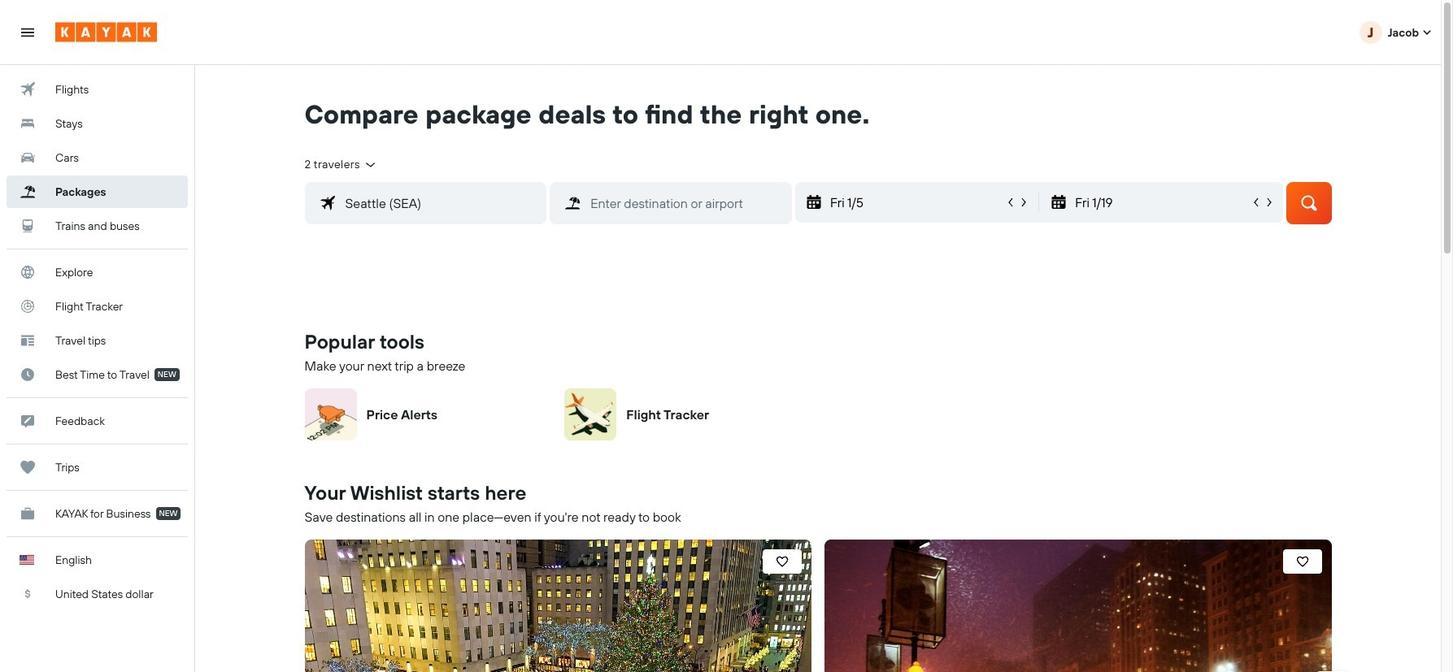 Task type: locate. For each thing, give the bounding box(es) containing it.
navigation menu image
[[20, 24, 36, 40]]

Destination input text field
[[581, 192, 792, 215]]

united states (english) image
[[20, 556, 34, 565]]

Origin input text field
[[336, 192, 546, 215]]



Task type: vqa. For each thing, say whether or not it's contained in the screenshot.
Destination input text box
yes



Task type: describe. For each thing, give the bounding box(es) containing it.
Start date field
[[829, 192, 1005, 213]]

End date field
[[1074, 192, 1250, 213]]



